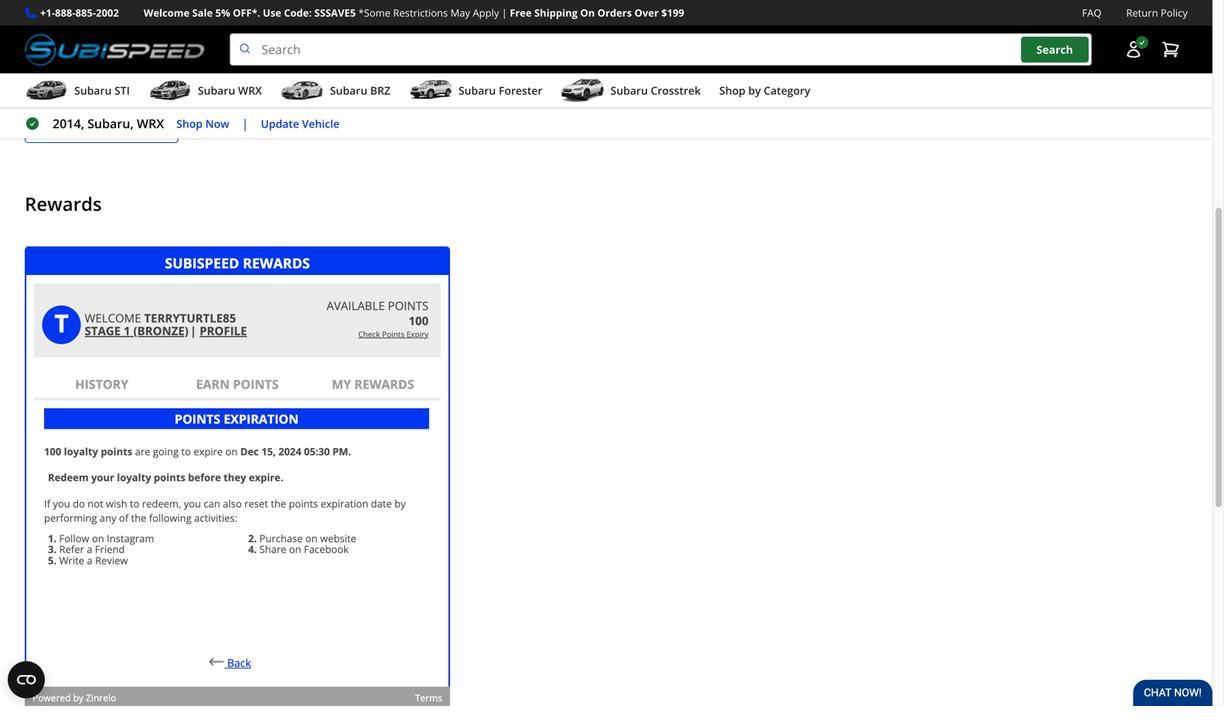 Task type: describe. For each thing, give the bounding box(es) containing it.
book
[[89, 38, 127, 59]]

orders
[[597, 6, 632, 20]]

vehicle
[[302, 116, 339, 131]]

saved
[[95, 79, 129, 95]]

subaru forester button
[[409, 77, 542, 108]]

2002
[[96, 6, 119, 20]]

add
[[69, 120, 89, 135]]

restrictions
[[393, 6, 448, 20]]

welcome
[[144, 6, 190, 20]]

button image
[[1124, 40, 1143, 59]]

subaru sti
[[74, 83, 130, 98]]

wrx inside subaru wrx dropdown button
[[238, 83, 262, 98]]

open widget image
[[8, 662, 45, 699]]

search input field
[[230, 33, 1092, 66]]

sale
[[192, 6, 213, 20]]

888-
[[55, 6, 75, 20]]

a subaru sti thumbnail image image
[[25, 79, 68, 102]]

update
[[261, 116, 299, 131]]

crosstrek
[[651, 83, 701, 98]]

by
[[748, 83, 761, 98]]

2014, subaru, wrx
[[53, 115, 164, 132]]

over
[[634, 6, 659, 20]]

shop for shop now
[[176, 116, 203, 131]]

subaru for subaru wrx
[[198, 83, 235, 98]]

now
[[205, 116, 229, 131]]

update vehicle button
[[261, 115, 339, 133]]

rewards
[[25, 191, 102, 217]]

subaru brz
[[330, 83, 390, 98]]

885-
[[75, 6, 96, 20]]

subaru sti button
[[25, 77, 130, 108]]

use
[[263, 6, 281, 20]]

0 horizontal spatial wrx
[[137, 115, 164, 132]]

search button
[[1021, 37, 1089, 63]]

shop now
[[176, 116, 229, 131]]

subaru forester
[[459, 83, 542, 98]]

on
[[580, 6, 595, 20]]

*some
[[358, 6, 390, 20]]

subaru,
[[87, 115, 134, 132]]

subaru brz button
[[280, 77, 390, 108]]

welcome sale 5% off*. use code: sssave5 *some restrictions may apply | free shipping on orders over $199
[[144, 6, 684, 20]]

subaru crosstrek
[[610, 83, 701, 98]]

yet.
[[218, 79, 239, 95]]

return
[[1126, 6, 1158, 20]]

shop now link
[[176, 115, 229, 133]]

+1-
[[40, 6, 55, 20]]

addresses
[[156, 79, 215, 95]]

return policy
[[1126, 6, 1188, 20]]

subaru wrx
[[198, 83, 262, 98]]



Task type: vqa. For each thing, say whether or not it's contained in the screenshot.
rightmost |
yes



Task type: locate. For each thing, give the bounding box(es) containing it.
subaru inside dropdown button
[[610, 83, 648, 98]]

0 horizontal spatial |
[[242, 115, 248, 132]]

you
[[25, 79, 47, 95]]

faq link
[[1082, 5, 1101, 21]]

shop for shop by category
[[719, 83, 745, 98]]

2014,
[[53, 115, 84, 132]]

1 horizontal spatial |
[[502, 6, 507, 20]]

update vehicle
[[261, 116, 339, 131]]

0 vertical spatial shop
[[719, 83, 745, 98]]

subaru up now
[[198, 83, 235, 98]]

subaru for subaru brz
[[330, 83, 367, 98]]

1 vertical spatial |
[[242, 115, 248, 132]]

1 vertical spatial shop
[[176, 116, 203, 131]]

wrx up the update
[[238, 83, 262, 98]]

free
[[510, 6, 532, 20]]

apply
[[473, 6, 499, 20]]

2 subaru from the left
[[198, 83, 235, 98]]

subaru
[[74, 83, 112, 98], [198, 83, 235, 98], [330, 83, 367, 98], [459, 83, 496, 98], [610, 83, 648, 98]]

$199
[[661, 6, 684, 20]]

subispeed logo image
[[25, 33, 205, 66]]

dialog
[[25, 247, 450, 707]]

address right add in the top of the page
[[92, 120, 134, 135]]

may
[[450, 6, 470, 20]]

wrx down the any
[[137, 115, 164, 132]]

subaru inside subaru wrx dropdown button
[[198, 83, 235, 98]]

a subaru wrx thumbnail image image
[[148, 79, 192, 102]]

0 vertical spatial wrx
[[238, 83, 262, 98]]

0 horizontal spatial shop
[[176, 116, 203, 131]]

subaru crosstrek button
[[561, 77, 701, 108]]

shop
[[719, 83, 745, 98], [176, 116, 203, 131]]

code:
[[284, 6, 312, 20]]

subaru left brz
[[330, 83, 367, 98]]

1 vertical spatial wrx
[[137, 115, 164, 132]]

haven't
[[50, 79, 92, 95]]

shop by category button
[[719, 77, 810, 108]]

1 subaru from the left
[[74, 83, 112, 98]]

return policy link
[[1126, 5, 1188, 21]]

|
[[502, 6, 507, 20], [242, 115, 248, 132]]

add address link
[[25, 113, 178, 143]]

0 vertical spatial |
[[502, 6, 507, 20]]

3 subaru from the left
[[330, 83, 367, 98]]

subaru for subaru forester
[[459, 83, 496, 98]]

1 horizontal spatial wrx
[[238, 83, 262, 98]]

shop left by
[[719, 83, 745, 98]]

wrx
[[238, 83, 262, 98], [137, 115, 164, 132]]

1 horizontal spatial shop
[[719, 83, 745, 98]]

+1-888-885-2002 link
[[40, 5, 119, 21]]

address down +1-
[[25, 38, 85, 59]]

+1-888-885-2002
[[40, 6, 119, 20]]

search
[[1037, 42, 1073, 57]]

shop left now
[[176, 116, 203, 131]]

policy
[[1161, 6, 1188, 20]]

subaru wrx button
[[148, 77, 262, 108]]

5%
[[215, 6, 230, 20]]

1 horizontal spatial address
[[92, 120, 134, 135]]

| left the free
[[502, 6, 507, 20]]

a subaru forester thumbnail image image
[[409, 79, 452, 102]]

sti
[[114, 83, 130, 98]]

4 subaru from the left
[[459, 83, 496, 98]]

address book
[[25, 38, 127, 59]]

subaru inside subaru forester dropdown button
[[459, 83, 496, 98]]

you haven't saved any addresses yet.
[[25, 79, 239, 95]]

brz
[[370, 83, 390, 98]]

5 subaru from the left
[[610, 83, 648, 98]]

forester
[[499, 83, 542, 98]]

address
[[25, 38, 85, 59], [92, 120, 134, 135]]

shipping
[[534, 6, 578, 20]]

subaru inside subaru brz dropdown button
[[330, 83, 367, 98]]

1 vertical spatial address
[[92, 120, 134, 135]]

0 horizontal spatial address
[[25, 38, 85, 59]]

shop inside dropdown button
[[719, 83, 745, 98]]

a subaru crosstrek thumbnail image image
[[561, 79, 604, 102]]

a subaru brz thumbnail image image
[[280, 79, 324, 102]]

| right now
[[242, 115, 248, 132]]

subaru left forester
[[459, 83, 496, 98]]

off*.
[[233, 6, 260, 20]]

address inside the add address link
[[92, 120, 134, 135]]

category
[[764, 83, 810, 98]]

faq
[[1082, 6, 1101, 20]]

add address
[[69, 120, 134, 135]]

sssave5
[[314, 6, 356, 20]]

subaru for subaru crosstrek
[[610, 83, 648, 98]]

subaru left sti at the top of the page
[[74, 83, 112, 98]]

any
[[132, 79, 153, 95]]

subaru for subaru sti
[[74, 83, 112, 98]]

shop by category
[[719, 83, 810, 98]]

subaru inside subaru sti dropdown button
[[74, 83, 112, 98]]

subaru right a subaru crosstrek thumbnail image
[[610, 83, 648, 98]]

0 vertical spatial address
[[25, 38, 85, 59]]



